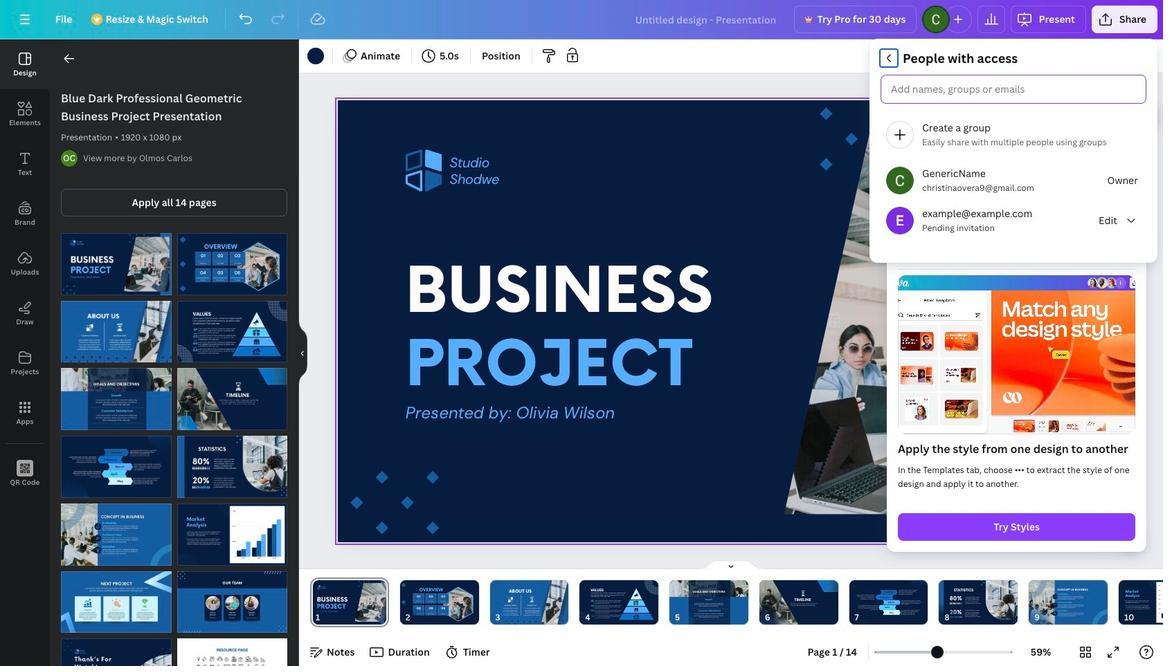 Task type: locate. For each thing, give the bounding box(es) containing it.
page 1 image
[[310, 581, 389, 625]]

blue dark professional geometric business project presentation image
[[61, 233, 171, 295], [177, 233, 287, 295], [61, 301, 171, 363], [177, 301, 287, 363], [61, 369, 171, 431], [177, 369, 287, 431], [61, 436, 171, 498], [177, 436, 287, 498], [61, 504, 171, 566], [177, 504, 287, 566], [61, 572, 171, 634], [177, 572, 287, 634], [61, 639, 171, 667], [177, 639, 287, 667]]

example@example.com image
[[886, 207, 914, 235]]

hide image
[[298, 320, 307, 386]]

quick actions image
[[1123, 529, 1140, 546]]

olmos carlos element
[[61, 150, 78, 167]]

olmos carlos image
[[61, 150, 78, 167]]

group
[[875, 50, 1147, 252]]

example@example.com element
[[886, 207, 914, 235]]

Can edit button
[[1093, 207, 1141, 235]]

Page title text field
[[326, 611, 332, 625]]



Task type: describe. For each thing, give the bounding box(es) containing it.
hide pages image
[[698, 560, 764, 571]]

main menu bar
[[0, 0, 1163, 39]]

Design title text field
[[624, 6, 789, 33]]

Add names, groups or emails text field
[[886, 80, 1142, 100]]

side panel tab list
[[0, 39, 50, 499]]



Task type: vqa. For each thing, say whether or not it's contained in the screenshot.
the main MENU BAR
yes



